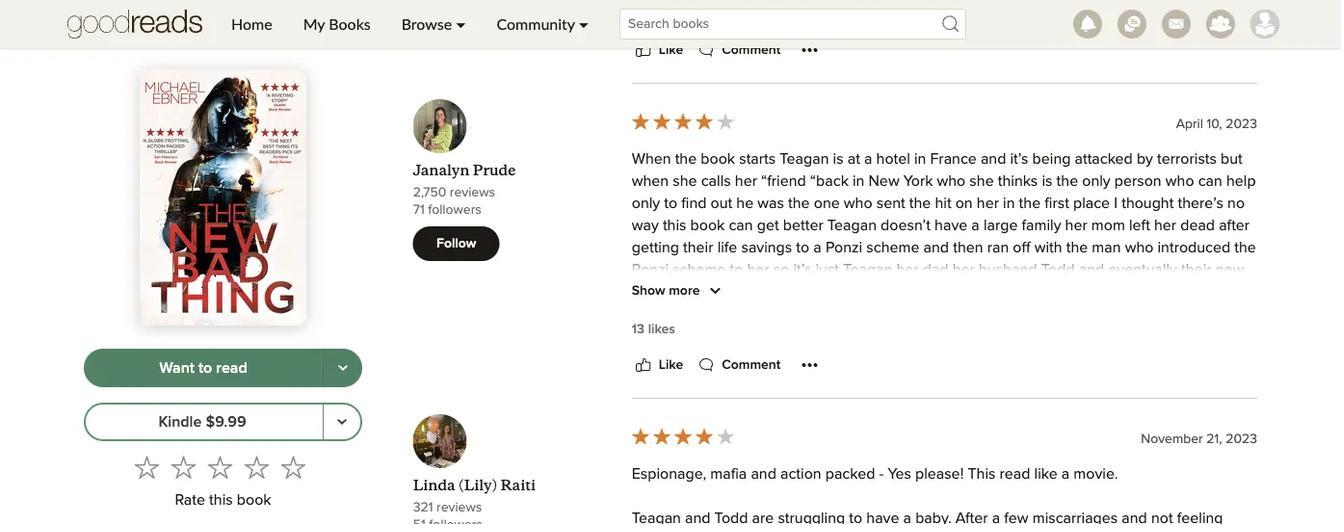 Task type: vqa. For each thing, say whether or not it's contained in the screenshot.
left ▾
yes



Task type: locate. For each thing, give the bounding box(es) containing it.
1 horizontal spatial she
[[970, 174, 994, 189]]

2 vertical spatial but
[[740, 462, 762, 477]]

0 vertical spatial in
[[914, 152, 926, 167]]

1 vertical spatial reviews
[[919, 351, 971, 367]]

1 horizontal spatial this
[[968, 467, 996, 482]]

1 horizontal spatial then
[[1107, 373, 1137, 389]]

1 vertical spatial eventually
[[632, 307, 701, 322]]

of
[[1143, 285, 1156, 300]]

like button for 16
[[632, 39, 683, 62]]

2023 right 21,
[[1226, 432, 1257, 446]]

her right on in the right of the page
[[977, 196, 999, 211]]

book down would
[[906, 307, 940, 322]]

anyone
[[1089, 285, 1139, 300]]

her
[[735, 174, 757, 189], [977, 196, 999, 211], [1065, 218, 1087, 234], [1154, 218, 1176, 234], [747, 262, 769, 278], [896, 262, 919, 278], [952, 262, 975, 278]]

like down the don't
[[817, 373, 840, 389]]

likes inside review by janalyn prude element
[[648, 323, 675, 336]]

rating 4 out of 5 image up publisher
[[630, 426, 736, 447]]

then left "ran"
[[953, 240, 983, 256]]

2 vertical spatial so
[[669, 373, 685, 389]]

will
[[696, 373, 718, 389], [1170, 373, 1191, 389]]

eventually up 13 likes
[[632, 307, 701, 322]]

for right the tone
[[974, 440, 992, 455]]

i
[[1114, 196, 1118, 211], [1064, 329, 1068, 344], [791, 351, 795, 367], [689, 373, 693, 389], [797, 418, 800, 433], [1136, 418, 1140, 433], [1064, 440, 1067, 455], [766, 462, 769, 477], [1210, 462, 1214, 477]]

pretty up leads
[[1055, 351, 1094, 367]]

0 horizontal spatial ▾
[[456, 14, 466, 33]]

1 comment from the top
[[722, 43, 781, 57]]

have
[[935, 218, 967, 234], [744, 307, 776, 322]]

1 vertical spatial like
[[659, 358, 683, 372]]

0 vertical spatial so
[[773, 262, 789, 278]]

hotel
[[876, 152, 910, 167]]

she up find
[[673, 174, 697, 189]]

story up they
[[1027, 329, 1060, 344]]

(lily)
[[459, 476, 497, 495]]

1 vertical spatial read
[[1000, 467, 1030, 482]]

1 vertical spatial then
[[1107, 373, 1137, 389]]

0 horizontal spatial action
[[780, 467, 821, 482]]

0 vertical spatial for
[[800, 329, 819, 344]]

and up didn't
[[1076, 307, 1102, 322]]

just up prove
[[815, 262, 839, 278]]

likes inside review by andrew smith element
[[648, 8, 676, 21]]

much
[[1098, 351, 1135, 367]]

0 vertical spatial like button
[[632, 39, 683, 62]]

her down place
[[1065, 218, 1087, 234]]

2 rating 4 out of 5 image from the top
[[630, 426, 736, 447]]

scheme up more
[[673, 262, 726, 278]]

this down would
[[874, 307, 902, 322]]

read
[[216, 360, 247, 376], [1000, 467, 1030, 482]]

their left life
[[683, 240, 713, 256]]

1 vertical spatial ponzi
[[632, 262, 669, 278]]

rate this book element
[[84, 449, 362, 515]]

whole
[[1189, 351, 1230, 367]]

0 horizontal spatial eventually
[[632, 307, 701, 322]]

that.
[[841, 307, 870, 322]]

read down book.
[[1000, 467, 1030, 482]]

this
[[874, 307, 902, 322], [968, 467, 996, 482]]

1 horizontal spatial ponzi
[[826, 240, 862, 256]]

i up mom
[[1114, 196, 1118, 211]]

0 vertical spatial with
[[1034, 240, 1062, 256]]

like inside review by janalyn prude element
[[659, 358, 683, 372]]

likes right 13
[[648, 323, 675, 336]]

comment inside review by janalyn prude element
[[722, 358, 781, 372]]

▾ for community ▾
[[579, 14, 589, 33]]

1 vertical spatial from
[[1146, 440, 1176, 455]]

when the book starts teagan is at a hotel in france and it's being attacked by terrorists but when she calls her "friend "back in new york who she thinks is the only person who can help only to find out he was the one who sent the hit on her in the first place i thought there's no way this book can get better teagan doesn't have a large family her mom left her dead after getting their life savings to a ponzi scheme and then ran off with the man who introduced the ponzi scheme to her so it's just teagan her dad her husband todd and eventually their new baby ellise so needless to say teagan would do anything to protect anyone of them and eventually she'll have to prove that. this book is toll from the past and the present and it all comes together to make for one action packed omg filled story i didn't give a detailed summary only because i don't like reading reviews where they pretty much tell the whole story so i will just say if you like books with strong likable female leads then you will love the new bad thing what teagan goes through is every new mother's nightmare but the ending makes it worth it i truly enjoyed this book and highly recommend it. i thought the narrator did a pretty good job and set a great tone for the book. i received it from netgalley and a publisher but i am leaving this review voluntarily please forgive any mistakes as i am blind and dictate my review.
[[632, 152, 1256, 499]]

0 horizontal spatial only
[[632, 196, 660, 211]]

the up todd
[[1066, 240, 1088, 256]]

rate
[[175, 493, 205, 508]]

you right if
[[788, 373, 813, 389]]

2023
[[1226, 117, 1257, 131], [1226, 432, 1257, 446]]

he
[[736, 196, 754, 211]]

packed inside when the book starts teagan is at a hotel in france and it's being attacked by terrorists but when she calls her "friend "back in new york who she thinks is the only person who can help only to find out he was the one who sent the hit on her in the first place i thought there's no way this book can get better teagan doesn't have a large family her mom left her dead after getting their life savings to a ponzi scheme and then ran off with the man who introduced the ponzi scheme to her so it's just teagan her dad her husband todd and eventually their new baby ellise so needless to say teagan would do anything to protect anyone of them and eventually she'll have to prove that. this book is toll from the past and the present and it all comes together to make for one action packed omg filled story i didn't give a detailed summary only because i don't like reading reviews where they pretty much tell the whole story so i will just say if you like books with strong likable female leads then you will love the new bad thing what teagan goes through is every new mother's nightmare but the ending makes it worth it i truly enjoyed this book and highly recommend it. i thought the narrator did a pretty good job and set a great tone for the book. i received it from netgalley and a publisher but i am leaving this review voluntarily please forgive any mistakes as i am blind and dictate my review.
[[897, 329, 947, 344]]

action
[[852, 329, 894, 344], [780, 467, 821, 482]]

am down good on the right bottom of the page
[[773, 462, 794, 477]]

new down introduced
[[1215, 262, 1244, 278]]

2 horizontal spatial but
[[1221, 152, 1243, 167]]

2 2023 from the top
[[1226, 432, 1257, 446]]

1 horizontal spatial will
[[1170, 373, 1191, 389]]

her right dad
[[952, 262, 975, 278]]

from
[[983, 307, 1014, 322], [1146, 440, 1176, 455]]

2 comment button from the top
[[695, 354, 781, 377]]

needless
[[728, 285, 789, 300]]

bad
[[697, 395, 723, 411]]

way
[[632, 218, 659, 234]]

1 vertical spatial so
[[708, 285, 724, 300]]

1 horizontal spatial their
[[1181, 262, 1211, 278]]

0 vertical spatial thought
[[1122, 196, 1174, 211]]

from up "filled"
[[983, 307, 1014, 322]]

linda (lily)  raiti
[[413, 476, 536, 495]]

nightmare
[[1104, 395, 1172, 411]]

0 vertical spatial comment
[[722, 43, 781, 57]]

0 vertical spatial action
[[852, 329, 894, 344]]

the down love
[[1202, 395, 1224, 411]]

1 vertical spatial can
[[729, 218, 753, 234]]

0 horizontal spatial read
[[216, 360, 247, 376]]

packed inside review by linda (lily)  raiti element
[[825, 467, 875, 482]]

1 am from the left
[[773, 462, 794, 477]]

comment down search by book title or isbn text field at the top
[[722, 43, 781, 57]]

large
[[984, 218, 1018, 234]]

scheme
[[866, 240, 920, 256], [673, 262, 726, 278]]

0 horizontal spatial this
[[874, 307, 902, 322]]

with down "family"
[[1034, 240, 1062, 256]]

review
[[878, 462, 923, 477]]

rating 4 out of 5 image
[[630, 111, 736, 132], [630, 426, 736, 447]]

2 ▾ from the left
[[579, 14, 589, 33]]

rating 4 out of 5 image up when
[[630, 111, 736, 132]]

reviews down janalyn prude link
[[450, 186, 495, 199]]

1 vertical spatial packed
[[825, 467, 875, 482]]

hit
[[935, 196, 951, 211]]

better
[[783, 218, 823, 234]]

0 vertical spatial story
[[1027, 329, 1060, 344]]

1 horizontal spatial story
[[1027, 329, 1060, 344]]

past
[[1043, 307, 1072, 322]]

only up place
[[1082, 174, 1110, 189]]

like down 16 likes button
[[659, 43, 683, 57]]

and up detailed
[[1187, 307, 1212, 322]]

1 vertical spatial action
[[780, 467, 821, 482]]

ponzi up that.
[[826, 240, 862, 256]]

prove
[[798, 307, 837, 322]]

rate 2 out of 5 image
[[171, 455, 196, 480]]

0 vertical spatial but
[[1221, 152, 1243, 167]]

0 vertical spatial it's
[[1010, 152, 1028, 167]]

terrorists
[[1157, 152, 1217, 167]]

york
[[903, 174, 933, 189]]

1 vertical spatial it's
[[793, 262, 811, 278]]

action up review. at the bottom right of the page
[[780, 467, 821, 482]]

1 horizontal spatial packed
[[897, 329, 947, 344]]

comment up if
[[722, 358, 781, 372]]

to
[[664, 196, 677, 211], [796, 240, 809, 256], [730, 262, 743, 278], [793, 285, 807, 300], [1019, 285, 1033, 300], [780, 307, 794, 322], [742, 329, 755, 344], [198, 360, 212, 376]]

2023 inside review by janalyn prude element
[[1226, 117, 1257, 131]]

it's down the better
[[793, 262, 811, 278]]

no
[[1227, 196, 1245, 211]]

0 horizontal spatial just
[[722, 373, 746, 389]]

1 horizontal spatial but
[[1176, 395, 1198, 411]]

0 horizontal spatial you
[[788, 373, 813, 389]]

1 horizontal spatial only
[[697, 351, 725, 367]]

2 horizontal spatial in
[[1003, 196, 1015, 211]]

0 horizontal spatial with
[[890, 373, 918, 389]]

and inside review by linda (lily)  raiti element
[[751, 467, 776, 482]]

2 vertical spatial reviews
[[436, 501, 482, 514]]

with down reading
[[890, 373, 918, 389]]

1 comment button from the top
[[695, 39, 781, 62]]

narrator
[[632, 440, 685, 455]]

can down he at the top of the page
[[729, 218, 753, 234]]

janalyn prude link
[[413, 161, 516, 180]]

2023 inside review by linda (lily)  raiti element
[[1226, 432, 1257, 446]]

1 vertical spatial one
[[822, 329, 848, 344]]

and down man
[[1079, 262, 1104, 278]]

1 vertical spatial say
[[750, 373, 773, 389]]

likes for 16 likes
[[648, 8, 676, 21]]

didn't
[[1071, 329, 1109, 344]]

0 vertical spatial say
[[811, 285, 833, 300]]

1 horizontal spatial you
[[1141, 373, 1166, 389]]

0 horizontal spatial new
[[662, 395, 693, 411]]

story
[[1027, 329, 1060, 344], [632, 373, 665, 389]]

received
[[1071, 440, 1130, 455]]

pretty down worth
[[726, 440, 766, 455]]

like button down comes
[[632, 354, 683, 377]]

None search field
[[604, 9, 982, 39]]

home link
[[216, 0, 288, 48]]

0 horizontal spatial their
[[683, 240, 713, 256]]

0 vertical spatial reviews
[[450, 186, 495, 199]]

is down being at the top right of the page
[[1042, 174, 1052, 189]]

books
[[329, 14, 371, 33]]

it down thing
[[731, 418, 739, 433]]

my
[[303, 14, 325, 33]]

0 vertical spatial new
[[869, 174, 899, 189]]

new up sent
[[869, 174, 899, 189]]

it
[[1216, 307, 1224, 322], [731, 418, 739, 433], [785, 418, 793, 433], [1134, 440, 1142, 455]]

0 horizontal spatial have
[[744, 307, 776, 322]]

reviews down "linda (lily)  raiti"
[[436, 501, 482, 514]]

through
[[896, 395, 949, 411]]

1 like from the top
[[659, 43, 683, 57]]

2 comment from the top
[[722, 358, 781, 372]]

and left set
[[834, 440, 859, 455]]

▾ inside "link"
[[579, 14, 589, 33]]

this down the tone
[[968, 467, 996, 482]]

but up my at the bottom right of the page
[[740, 462, 762, 477]]

▾ right "browse"
[[456, 14, 466, 33]]

1 horizontal spatial read
[[1000, 467, 1030, 482]]

2 like from the top
[[659, 358, 683, 372]]

read inside button
[[216, 360, 247, 376]]

0 vertical spatial new
[[1215, 262, 1244, 278]]

0 vertical spatial 2023
[[1226, 117, 1257, 131]]

the left past
[[1018, 307, 1039, 322]]

one down prove
[[822, 329, 848, 344]]

the down anyone
[[1106, 307, 1127, 322]]

book down 'rate 4 out of 5' icon
[[237, 493, 271, 508]]

packed up reading
[[897, 329, 947, 344]]

in
[[914, 152, 926, 167], [853, 174, 865, 189], [1003, 196, 1015, 211]]

1 vertical spatial this
[[968, 467, 996, 482]]

to down husband
[[1019, 285, 1033, 300]]

new up ending
[[662, 395, 693, 411]]

1 vertical spatial likes
[[648, 323, 675, 336]]

follow
[[436, 237, 476, 250]]

1 rating 4 out of 5 image from the top
[[630, 111, 736, 132]]

so down summary
[[669, 373, 685, 389]]

browse ▾ link
[[386, 0, 481, 48]]

0 vertical spatial eventually
[[1108, 262, 1177, 278]]

1 vertical spatial new
[[1009, 395, 1038, 411]]

like up books
[[837, 351, 860, 367]]

1 vertical spatial rating 4 out of 5 image
[[630, 426, 736, 447]]

will left love
[[1170, 373, 1191, 389]]

2 vertical spatial only
[[697, 351, 725, 367]]

0 vertical spatial comment button
[[695, 39, 781, 62]]

thinks
[[998, 174, 1038, 189]]

1 like button from the top
[[632, 39, 683, 62]]

have down hit
[[935, 218, 967, 234]]

in up large
[[1003, 196, 1015, 211]]

1 vertical spatial have
[[744, 307, 776, 322]]

like button for 13
[[632, 354, 683, 377]]

likable
[[969, 373, 1013, 389]]

only down together
[[697, 351, 725, 367]]

0 horizontal spatial will
[[696, 373, 718, 389]]

man
[[1092, 240, 1121, 256]]

1 horizontal spatial am
[[1218, 462, 1238, 477]]

who left sent
[[844, 196, 872, 211]]

they
[[1022, 351, 1051, 367]]

profile image for janalyn prude. image
[[413, 99, 467, 153]]

1 2023 from the top
[[1226, 117, 1257, 131]]

voluntarily
[[927, 462, 996, 477]]

a right at
[[864, 152, 872, 167]]

13 likes
[[632, 323, 675, 336]]

0 vertical spatial packed
[[897, 329, 947, 344]]

0 vertical spatial one
[[814, 196, 840, 211]]

say up prove
[[811, 285, 833, 300]]

comment for 16 likes
[[722, 43, 781, 57]]

2 vertical spatial like
[[1034, 467, 1057, 482]]

was
[[758, 196, 784, 211]]

mother's
[[1042, 395, 1100, 411]]

1 vertical spatial new
[[662, 395, 693, 411]]

kindle $9.99 link
[[84, 403, 324, 441]]

set
[[863, 440, 884, 455]]

1 vertical spatial just
[[722, 373, 746, 389]]

21,
[[1206, 432, 1222, 446]]

just up thing
[[722, 373, 746, 389]]

i right as
[[1210, 462, 1214, 477]]

1 horizontal spatial new
[[869, 174, 899, 189]]

her up would
[[896, 262, 919, 278]]

rating 4 out of 5 image inside review by janalyn prude element
[[630, 111, 736, 132]]

get
[[757, 218, 779, 234]]

2 am from the left
[[1218, 462, 1238, 477]]

0 horizontal spatial packed
[[825, 467, 875, 482]]

just
[[815, 262, 839, 278], [722, 373, 746, 389]]

from up mistakes
[[1146, 440, 1176, 455]]

reviews inside review by linda (lily)  raiti element
[[436, 501, 482, 514]]

0 horizontal spatial ponzi
[[632, 262, 669, 278]]

introduced
[[1158, 240, 1230, 256]]

like button down 16 likes button
[[632, 39, 683, 62]]

comes
[[632, 329, 676, 344]]

1 vertical spatial but
[[1176, 395, 1198, 411]]

blind
[[632, 484, 665, 499]]

comment inside review by andrew smith element
[[722, 43, 781, 57]]

comment
[[722, 43, 781, 57], [722, 358, 781, 372]]

like inside review by andrew smith element
[[659, 43, 683, 57]]

a
[[864, 152, 872, 167], [971, 218, 980, 234], [813, 240, 822, 256], [1146, 329, 1154, 344], [714, 440, 722, 455], [888, 440, 896, 455], [661, 462, 669, 477], [1061, 467, 1070, 482]]

the up the better
[[788, 196, 810, 211]]

mom
[[1091, 218, 1125, 234]]

rating 4 out of 5 image inside review by linda (lily)  raiti element
[[630, 426, 736, 447]]

1 horizontal spatial scheme
[[866, 240, 920, 256]]

1 horizontal spatial have
[[935, 218, 967, 234]]

and down espionage,
[[669, 484, 694, 499]]

so down savings
[[773, 262, 789, 278]]

good
[[770, 440, 805, 455]]

action inside review by linda (lily)  raiti element
[[780, 467, 821, 482]]

read up $9.99
[[216, 360, 247, 376]]

all
[[1228, 307, 1243, 322]]

Search by book title or ISBN text field
[[619, 9, 966, 39]]

"back
[[810, 174, 849, 189]]

1 ▾ from the left
[[456, 14, 466, 33]]

pretty
[[1055, 351, 1094, 367], [726, 440, 766, 455]]

2 like button from the top
[[632, 354, 683, 377]]

and down every
[[962, 418, 988, 433]]

▾
[[456, 14, 466, 33], [579, 14, 589, 33]]

0 vertical spatial only
[[1082, 174, 1110, 189]]

1 vertical spatial pretty
[[726, 440, 766, 455]]

0 vertical spatial read
[[216, 360, 247, 376]]

but
[[1221, 152, 1243, 167], [1176, 395, 1198, 411], [740, 462, 762, 477]]

for up the don't
[[800, 329, 819, 344]]

1 vertical spatial comment button
[[695, 354, 781, 377]]

her up he at the top of the page
[[735, 174, 757, 189]]

will up bad
[[696, 373, 718, 389]]

summary
[[632, 351, 693, 367]]

1 vertical spatial like button
[[632, 354, 683, 377]]



Task type: describe. For each thing, give the bounding box(es) containing it.
protect
[[1037, 285, 1085, 300]]

321
[[413, 501, 433, 514]]

book up the calls
[[701, 152, 735, 167]]

them
[[1160, 285, 1194, 300]]

my books
[[303, 14, 371, 33]]

do
[[936, 285, 953, 300]]

0 horizontal spatial story
[[632, 373, 665, 389]]

comment for 13 likes
[[722, 358, 781, 372]]

book up the tone
[[924, 418, 958, 433]]

13
[[632, 323, 645, 336]]

france
[[930, 152, 977, 167]]

rate 1 out of 5 image
[[134, 455, 159, 480]]

who down terrorists
[[1166, 174, 1194, 189]]

linda
[[413, 476, 455, 495]]

every
[[968, 395, 1005, 411]]

publisher
[[673, 462, 736, 477]]

▾ for browse ▾
[[456, 14, 466, 33]]

1 vertical spatial in
[[853, 174, 865, 189]]

2 horizontal spatial only
[[1082, 174, 1110, 189]]

comment button for 13 likes
[[695, 354, 781, 377]]

tell
[[1139, 351, 1159, 367]]

make
[[759, 329, 796, 344]]

0 horizontal spatial scheme
[[673, 262, 726, 278]]

the right when
[[675, 152, 697, 167]]

espionage, mafia and action packed - yes please! this read like a movie.
[[632, 467, 1118, 482]]

i left the don't
[[791, 351, 795, 367]]

please!
[[915, 467, 964, 482]]

april 10, 2023
[[1176, 117, 1257, 131]]

my books link
[[288, 0, 386, 48]]

it up good on the right bottom of the page
[[785, 418, 793, 433]]

book down find
[[690, 218, 725, 234]]

0 vertical spatial have
[[935, 218, 967, 234]]

1 vertical spatial thought
[[1144, 418, 1196, 433]]

likes for 13 likes
[[648, 323, 675, 336]]

when
[[632, 152, 671, 167]]

1 vertical spatial their
[[1181, 262, 1211, 278]]

2023 for linda (lily)  raiti
[[1226, 432, 1257, 446]]

to up the make
[[780, 307, 794, 322]]

the down 'highly'
[[996, 440, 1018, 455]]

review by andrew smith element
[[413, 0, 1257, 99]]

like for 13 likes
[[659, 358, 683, 372]]

thing
[[727, 395, 765, 411]]

husband
[[979, 262, 1037, 278]]

0 vertical spatial from
[[983, 307, 1014, 322]]

review by linda (lily)  raiti element
[[413, 414, 1257, 524]]

2 she from the left
[[970, 174, 994, 189]]

to up because
[[742, 329, 755, 344]]

16
[[632, 8, 645, 21]]

show more
[[632, 284, 700, 298]]

a down on in the right of the page
[[971, 218, 980, 234]]

starts
[[739, 152, 776, 167]]

the up first
[[1056, 174, 1078, 189]]

anything
[[957, 285, 1015, 300]]

life
[[717, 240, 737, 256]]

recommend
[[1036, 418, 1117, 433]]

calls
[[701, 174, 731, 189]]

home image
[[67, 0, 202, 48]]

rating 4 out of 5 image for linda (lily)  raiti
[[630, 426, 736, 447]]

being
[[1032, 152, 1071, 167]]

comment button for 16 likes
[[695, 39, 781, 62]]

1 horizontal spatial new
[[1215, 262, 1244, 278]]

it left all
[[1216, 307, 1224, 322]]

0 horizontal spatial so
[[669, 373, 685, 389]]

is down "strong"
[[953, 395, 964, 411]]

rating 0 out of 5 group
[[129, 449, 312, 486]]

a right did
[[714, 440, 722, 455]]

0 horizontal spatial it's
[[793, 262, 811, 278]]

to inside button
[[198, 360, 212, 376]]

off
[[1013, 240, 1030, 256]]

the down detailed
[[1163, 351, 1185, 367]]

0 horizontal spatial new
[[1009, 395, 1038, 411]]

janalyn
[[413, 161, 470, 180]]

community
[[497, 14, 575, 33]]

2,750
[[413, 186, 446, 199]]

1 horizontal spatial for
[[974, 440, 992, 455]]

who down 'france'
[[937, 174, 966, 189]]

book.
[[1022, 440, 1060, 455]]

highly
[[992, 418, 1032, 433]]

community ▾ link
[[481, 0, 604, 48]]

community ▾
[[497, 14, 589, 33]]

please
[[1000, 462, 1045, 477]]

i left truly
[[797, 418, 800, 433]]

show more button
[[632, 279, 727, 302]]

the down the york
[[909, 196, 931, 211]]

by
[[1137, 152, 1153, 167]]

who down 'left'
[[1125, 240, 1154, 256]]

and up dad
[[924, 240, 949, 256]]

1 you from the left
[[788, 373, 813, 389]]

the up netgalley
[[1200, 418, 1222, 433]]

profile image for bob builder. image
[[1250, 10, 1279, 39]]

and up thinks
[[981, 152, 1006, 167]]

left
[[1129, 218, 1150, 234]]

profile image for linda (lily)  raiti. image
[[413, 414, 467, 468]]

books
[[844, 373, 886, 389]]

great
[[900, 440, 935, 455]]

browse
[[401, 14, 452, 33]]

and right them
[[1198, 285, 1224, 300]]

1 vertical spatial like
[[817, 373, 840, 389]]

10,
[[1207, 117, 1222, 131]]

1 she from the left
[[673, 174, 697, 189]]

$9.99
[[206, 414, 246, 430]]

filled
[[990, 329, 1023, 344]]

2 horizontal spatial so
[[773, 262, 789, 278]]

like for 16 likes
[[659, 43, 683, 57]]

rate 4 out of 5 image
[[244, 455, 269, 480]]

0 horizontal spatial pretty
[[726, 440, 766, 455]]

2 you from the left
[[1141, 373, 1166, 389]]

read inside review by linda (lily)  raiti element
[[1000, 467, 1030, 482]]

kindle
[[158, 414, 202, 430]]

321 reviews
[[413, 501, 482, 514]]

a left movie.
[[1061, 467, 1070, 482]]

0 horizontal spatial but
[[740, 462, 762, 477]]

this left -
[[851, 462, 874, 477]]

1 horizontal spatial from
[[1146, 440, 1176, 455]]

november 21, 2023
[[1141, 432, 1257, 446]]

this inside review by linda (lily)  raiti element
[[968, 467, 996, 482]]

dictate
[[698, 484, 744, 499]]

0 vertical spatial then
[[953, 240, 983, 256]]

more
[[669, 284, 700, 298]]

2023 for janalyn prude
[[1226, 117, 1257, 131]]

it.
[[1121, 418, 1133, 433]]

tone
[[939, 440, 970, 455]]

if
[[777, 373, 784, 389]]

janalyn prude 2,750 reviews 71 followers
[[413, 161, 516, 217]]

don't
[[799, 351, 833, 367]]

she'll
[[705, 307, 740, 322]]

makes
[[683, 418, 727, 433]]

and up blind
[[632, 462, 657, 477]]

a right set
[[888, 440, 896, 455]]

out
[[711, 196, 732, 211]]

a down the better
[[813, 240, 822, 256]]

her up needless
[[747, 262, 769, 278]]

a down narrator
[[661, 462, 669, 477]]

when
[[632, 174, 669, 189]]

rating 4 out of 5 image for janalyn prude
[[630, 111, 736, 132]]

to down the better
[[796, 240, 809, 256]]

i up forgive
[[1064, 440, 1067, 455]]

strong
[[922, 373, 965, 389]]

i down summary
[[689, 373, 693, 389]]

place
[[1073, 196, 1110, 211]]

the up "family"
[[1019, 196, 1041, 211]]

is left toll
[[944, 307, 955, 322]]

omg
[[951, 329, 986, 344]]

on
[[955, 196, 973, 211]]

give
[[1113, 329, 1142, 344]]

i down past
[[1064, 329, 1068, 344]]

doesn't
[[881, 218, 931, 234]]

enjoyed
[[837, 418, 892, 433]]

her right 'left'
[[1154, 218, 1176, 234]]

dad
[[923, 262, 948, 278]]

it up mistakes
[[1134, 440, 1142, 455]]

reviews inside janalyn prude 2,750 reviews 71 followers
[[450, 186, 495, 199]]

1 vertical spatial only
[[632, 196, 660, 211]]

find
[[681, 196, 707, 211]]

to down life
[[730, 262, 743, 278]]

at
[[848, 152, 860, 167]]

i right it.
[[1136, 418, 1140, 433]]

the down 'after'
[[1234, 240, 1256, 256]]

female
[[1017, 373, 1062, 389]]

a up tell in the right of the page
[[1146, 329, 1154, 344]]

yes
[[888, 467, 911, 482]]

present
[[1131, 307, 1183, 322]]

0 vertical spatial their
[[683, 240, 713, 256]]

this right rate
[[209, 493, 233, 508]]

2 will from the left
[[1170, 373, 1191, 389]]

to left find
[[664, 196, 677, 211]]

this up the getting
[[663, 218, 686, 234]]

sent
[[876, 196, 905, 211]]

reviews inside when the book starts teagan is at a hotel in france and it's being attacked by terrorists but when she calls her "friend "back in new york who she thinks is the only person who can help only to find out he was the one who sent the hit on her in the first place i thought there's no way this book can get better teagan doesn't have a large family her mom left her dead after getting their life savings to a ponzi scheme and then ran off with the man who introduced the ponzi scheme to her so it's just teagan her dad her husband todd and eventually their new baby ellise so needless to say teagan would do anything to protect anyone of them and eventually she'll have to prove that. this book is toll from the past and the present and it all comes together to make for one action packed omg filled story i didn't give a detailed summary only because i don't like reading reviews where they pretty much tell the whole story so i will just say if you like books with strong likable female leads then you will love the new bad thing what teagan goes through is every new mother's nightmare but the ending makes it worth it i truly enjoyed this book and highly recommend it. i thought the narrator did a pretty good job and set a great tone for the book. i received it from netgalley and a publisher but i am leaving this review voluntarily please forgive any mistakes as i am blind and dictate my review.
[[919, 351, 971, 367]]

love
[[1195, 373, 1228, 389]]

to up prove
[[793, 285, 807, 300]]

2 vertical spatial in
[[1003, 196, 1015, 211]]

0 horizontal spatial say
[[750, 373, 773, 389]]

my
[[748, 484, 768, 499]]

0 vertical spatial like
[[837, 351, 860, 367]]

like inside review by linda (lily)  raiti element
[[1034, 467, 1057, 482]]

is left at
[[833, 152, 844, 167]]

1 will from the left
[[696, 373, 718, 389]]

as
[[1191, 462, 1206, 477]]

want to read
[[159, 360, 247, 376]]

this inside when the book starts teagan is at a hotel in france and it's being attacked by terrorists but when she calls her "friend "back in new york who she thinks is the only person who can help only to find out he was the one who sent the hit on her in the first place i thought there's no way this book can get better teagan doesn't have a large family her mom left her dead after getting their life savings to a ponzi scheme and then ran off with the man who introduced the ponzi scheme to her so it's just teagan her dad her husband todd and eventually their new baby ellise so needless to say teagan would do anything to protect anyone of them and eventually she'll have to prove that. this book is toll from the past and the present and it all comes together to make for one action packed omg filled story i didn't give a detailed summary only because i don't like reading reviews where they pretty much tell the whole story so i will just say if you like books with strong likable female leads then you will love the new bad thing what teagan goes through is every new mother's nightmare but the ending makes it worth it i truly enjoyed this book and highly recommend it. i thought the narrator did a pretty good job and set a great tone for the book. i received it from netgalley and a publisher but i am leaving this review voluntarily please forgive any mistakes as i am blind and dictate my review.
[[874, 307, 902, 322]]

0 horizontal spatial for
[[800, 329, 819, 344]]

0 vertical spatial just
[[815, 262, 839, 278]]

0 vertical spatial pretty
[[1055, 351, 1094, 367]]

review by janalyn prude element
[[413, 99, 1257, 499]]

what
[[769, 395, 802, 411]]

71
[[413, 203, 424, 217]]

i up my at the bottom right of the page
[[766, 462, 769, 477]]

0 vertical spatial ponzi
[[826, 240, 862, 256]]

help
[[1226, 174, 1256, 189]]

ran
[[987, 240, 1009, 256]]

action inside when the book starts teagan is at a hotel in france and it's being attacked by terrorists but when she calls her "friend "back in new york who she thinks is the only person who can help only to find out he was the one who sent the hit on her in the first place i thought there's no way this book can get better teagan doesn't have a large family her mom left her dead after getting their life savings to a ponzi scheme and then ran off with the man who introduced the ponzi scheme to her so it's just teagan her dad her husband todd and eventually their new baby ellise so needless to say teagan would do anything to protect anyone of them and eventually she'll have to prove that. this book is toll from the past and the present and it all comes together to make for one action packed omg filled story i didn't give a detailed summary only because i don't like reading reviews where they pretty much tell the whole story so i will just say if you like books with strong likable female leads then you will love the new bad thing what teagan goes through is every new mother's nightmare but the ending makes it worth it i truly enjoyed this book and highly recommend it. i thought the narrator did a pretty good job and set a great tone for the book. i received it from netgalley and a publisher but i am leaving this review voluntarily please forgive any mistakes as i am blind and dictate my review.
[[852, 329, 894, 344]]

rate 5 out of 5 image
[[281, 455, 306, 480]]

this up great
[[896, 418, 920, 433]]

1 horizontal spatial can
[[1198, 174, 1222, 189]]

rate 3 out of 5 image
[[208, 455, 233, 480]]



